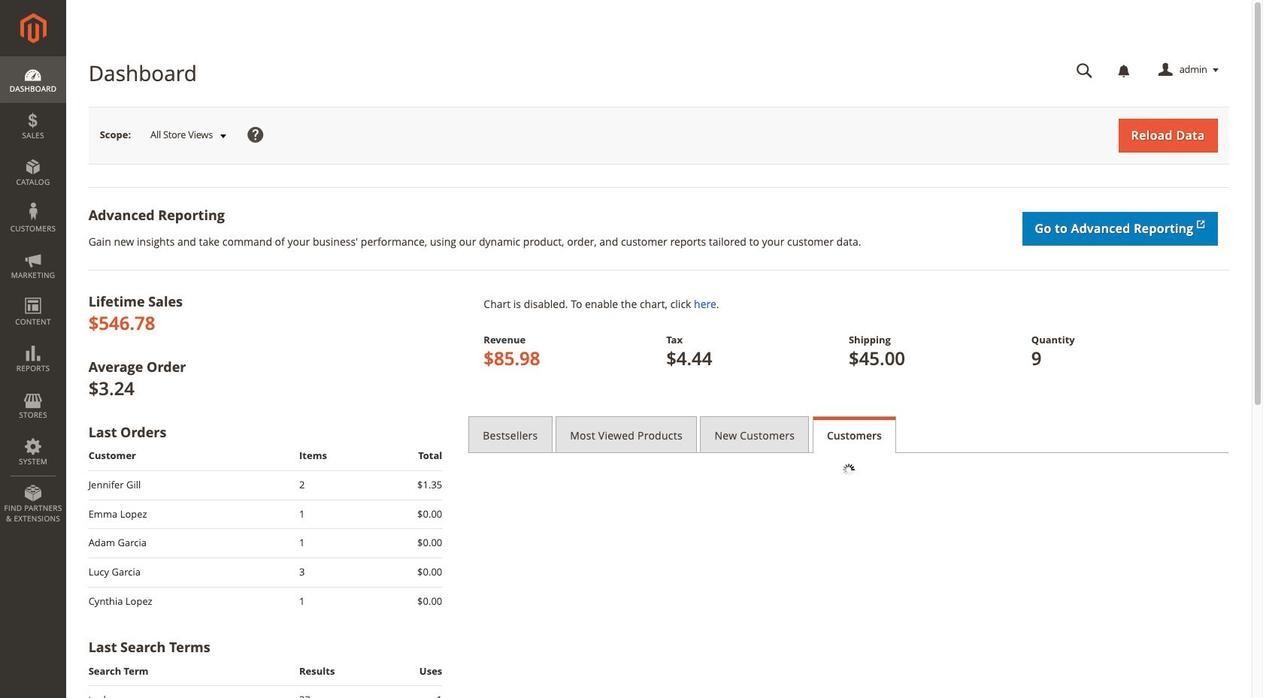 Task type: describe. For each thing, give the bounding box(es) containing it.
magento admin panel image
[[20, 13, 46, 44]]



Task type: locate. For each thing, give the bounding box(es) containing it.
tab panel
[[469, 453, 1229, 487]]

None text field
[[1066, 57, 1104, 83]]

tab list
[[469, 417, 1229, 454]]

menu bar
[[0, 56, 66, 532]]



